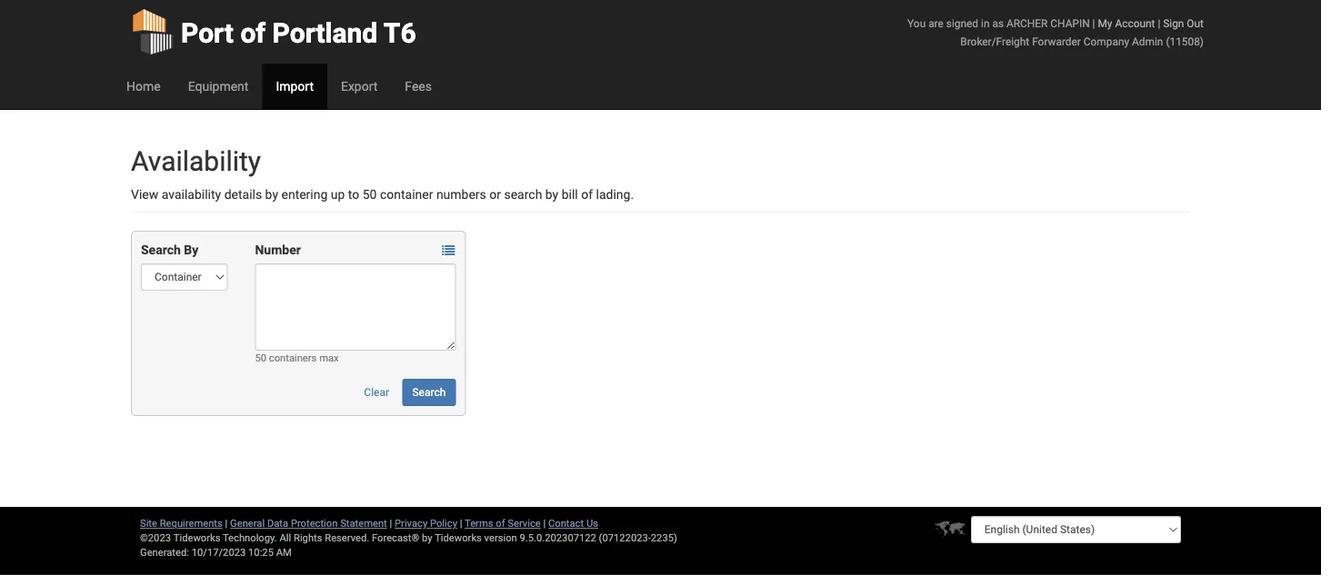Task type: vqa. For each thing, say whether or not it's contained in the screenshot.
what
no



Task type: locate. For each thing, give the bounding box(es) containing it.
equipment
[[188, 79, 249, 94]]

data
[[267, 518, 288, 530]]

of inside site requirements | general data protection statement | privacy policy | terms of service | contact us ©2023 tideworks technology. all rights reserved. forecast® by tideworks version 9.5.0.202307122 (07122023-2235) generated: 10/17/2023 10:25 am
[[496, 518, 505, 530]]

account
[[1116, 17, 1156, 30]]

0 vertical spatial 50
[[363, 187, 377, 202]]

2 vertical spatial of
[[496, 518, 505, 530]]

1 vertical spatial search
[[413, 387, 446, 399]]

home button
[[113, 64, 174, 109]]

import button
[[262, 64, 327, 109]]

container
[[380, 187, 433, 202]]

50 containers max
[[255, 352, 339, 364]]

by right details
[[265, 187, 278, 202]]

2 horizontal spatial of
[[581, 187, 593, 202]]

my
[[1098, 17, 1113, 30]]

lading.
[[596, 187, 634, 202]]

by
[[265, 187, 278, 202], [546, 187, 559, 202], [422, 533, 433, 544]]

containers
[[269, 352, 317, 364]]

contact
[[549, 518, 584, 530]]

fees
[[405, 79, 432, 94]]

of right port
[[241, 17, 266, 49]]

50
[[363, 187, 377, 202], [255, 352, 267, 364]]

by down privacy policy link
[[422, 533, 433, 544]]

of right bill
[[581, 187, 593, 202]]

by left bill
[[546, 187, 559, 202]]

search for search by
[[141, 242, 181, 257]]

0 vertical spatial of
[[241, 17, 266, 49]]

availability
[[131, 145, 261, 177]]

| up 9.5.0.202307122
[[544, 518, 546, 530]]

site requirements | general data protection statement | privacy policy | terms of service | contact us ©2023 tideworks technology. all rights reserved. forecast® by tideworks version 9.5.0.202307122 (07122023-2235) generated: 10/17/2023 10:25 am
[[140, 518, 678, 559]]

|
[[1093, 17, 1096, 30], [1158, 17, 1161, 30], [225, 518, 228, 530], [390, 518, 392, 530], [460, 518, 463, 530], [544, 518, 546, 530]]

1 horizontal spatial search
[[413, 387, 446, 399]]

1 vertical spatial 50
[[255, 352, 267, 364]]

search left "by"
[[141, 242, 181, 257]]

t6
[[384, 17, 416, 49]]

terms of service link
[[465, 518, 541, 530]]

export button
[[327, 64, 391, 109]]

0 vertical spatial search
[[141, 242, 181, 257]]

details
[[224, 187, 262, 202]]

1 horizontal spatial of
[[496, 518, 505, 530]]

you are signed in as archer chapin | my account | sign out broker/freight forwarder company admin (11508)
[[908, 17, 1204, 48]]

technology.
[[223, 533, 277, 544]]

0 horizontal spatial search
[[141, 242, 181, 257]]

of
[[241, 17, 266, 49], [581, 187, 593, 202], [496, 518, 505, 530]]

portland
[[273, 17, 378, 49]]

availability
[[162, 187, 221, 202]]

search right clear button
[[413, 387, 446, 399]]

©2023 tideworks
[[140, 533, 221, 544]]

service
[[508, 518, 541, 530]]

max
[[319, 352, 339, 364]]

of up version
[[496, 518, 505, 530]]

50 right to
[[363, 187, 377, 202]]

privacy
[[395, 518, 428, 530]]

view availability details by entering up to 50 container numbers or search by bill of lading.
[[131, 187, 634, 202]]

0 horizontal spatial of
[[241, 17, 266, 49]]

as
[[993, 17, 1004, 30]]

port of portland t6 link
[[131, 0, 416, 64]]

are
[[929, 17, 944, 30]]

by
[[184, 242, 199, 257]]

forwarder
[[1033, 35, 1081, 48]]

(07122023-
[[599, 533, 651, 544]]

general data protection statement link
[[230, 518, 387, 530]]

admin
[[1133, 35, 1164, 48]]

fees button
[[391, 64, 446, 109]]

signed
[[947, 17, 979, 30]]

am
[[276, 547, 292, 559]]

protection
[[291, 518, 338, 530]]

(11508)
[[1167, 35, 1204, 48]]

policy
[[430, 518, 458, 530]]

1 horizontal spatial by
[[422, 533, 433, 544]]

50 left containers
[[255, 352, 267, 364]]

tideworks
[[435, 533, 482, 544]]

broker/freight
[[961, 35, 1030, 48]]

all
[[280, 533, 291, 544]]

import
[[276, 79, 314, 94]]

search by
[[141, 242, 199, 257]]

search
[[141, 242, 181, 257], [413, 387, 446, 399]]

out
[[1187, 17, 1204, 30]]

search inside button
[[413, 387, 446, 399]]



Task type: describe. For each thing, give the bounding box(es) containing it.
bill
[[562, 187, 578, 202]]

Number text field
[[255, 264, 456, 351]]

you
[[908, 17, 926, 30]]

version
[[484, 533, 517, 544]]

2 horizontal spatial by
[[546, 187, 559, 202]]

| up "tideworks"
[[460, 518, 463, 530]]

archer
[[1007, 17, 1048, 30]]

chapin
[[1051, 17, 1090, 30]]

0 horizontal spatial by
[[265, 187, 278, 202]]

sign out link
[[1164, 17, 1204, 30]]

site
[[140, 518, 157, 530]]

forecast®
[[372, 533, 420, 544]]

2235)
[[651, 533, 678, 544]]

| left my
[[1093, 17, 1096, 30]]

| left sign
[[1158, 17, 1161, 30]]

home
[[126, 79, 161, 94]]

my account link
[[1098, 17, 1156, 30]]

show list image
[[442, 244, 455, 257]]

search for search
[[413, 387, 446, 399]]

to
[[348, 187, 360, 202]]

sign
[[1164, 17, 1185, 30]]

reserved.
[[325, 533, 370, 544]]

privacy policy link
[[395, 518, 458, 530]]

1 vertical spatial of
[[581, 187, 593, 202]]

requirements
[[160, 518, 223, 530]]

clear
[[364, 387, 389, 399]]

rights
[[294, 533, 322, 544]]

| up 'forecast®'
[[390, 518, 392, 530]]

entering
[[282, 187, 328, 202]]

company
[[1084, 35, 1130, 48]]

statement
[[340, 518, 387, 530]]

10/17/2023
[[192, 547, 246, 559]]

up
[[331, 187, 345, 202]]

general
[[230, 518, 265, 530]]

terms
[[465, 518, 493, 530]]

1 horizontal spatial 50
[[363, 187, 377, 202]]

or
[[490, 187, 501, 202]]

10:25
[[248, 547, 274, 559]]

port of portland t6
[[181, 17, 416, 49]]

search button
[[403, 379, 456, 407]]

generated:
[[140, 547, 189, 559]]

equipment button
[[174, 64, 262, 109]]

port
[[181, 17, 234, 49]]

contact us link
[[549, 518, 599, 530]]

search
[[504, 187, 542, 202]]

numbers
[[437, 187, 487, 202]]

us
[[587, 518, 599, 530]]

number
[[255, 242, 301, 257]]

site requirements link
[[140, 518, 223, 530]]

in
[[982, 17, 990, 30]]

0 horizontal spatial 50
[[255, 352, 267, 364]]

clear button
[[354, 379, 399, 407]]

| left general
[[225, 518, 228, 530]]

view
[[131, 187, 159, 202]]

by inside site requirements | general data protection statement | privacy policy | terms of service | contact us ©2023 tideworks technology. all rights reserved. forecast® by tideworks version 9.5.0.202307122 (07122023-2235) generated: 10/17/2023 10:25 am
[[422, 533, 433, 544]]

9.5.0.202307122
[[520, 533, 597, 544]]

export
[[341, 79, 378, 94]]



